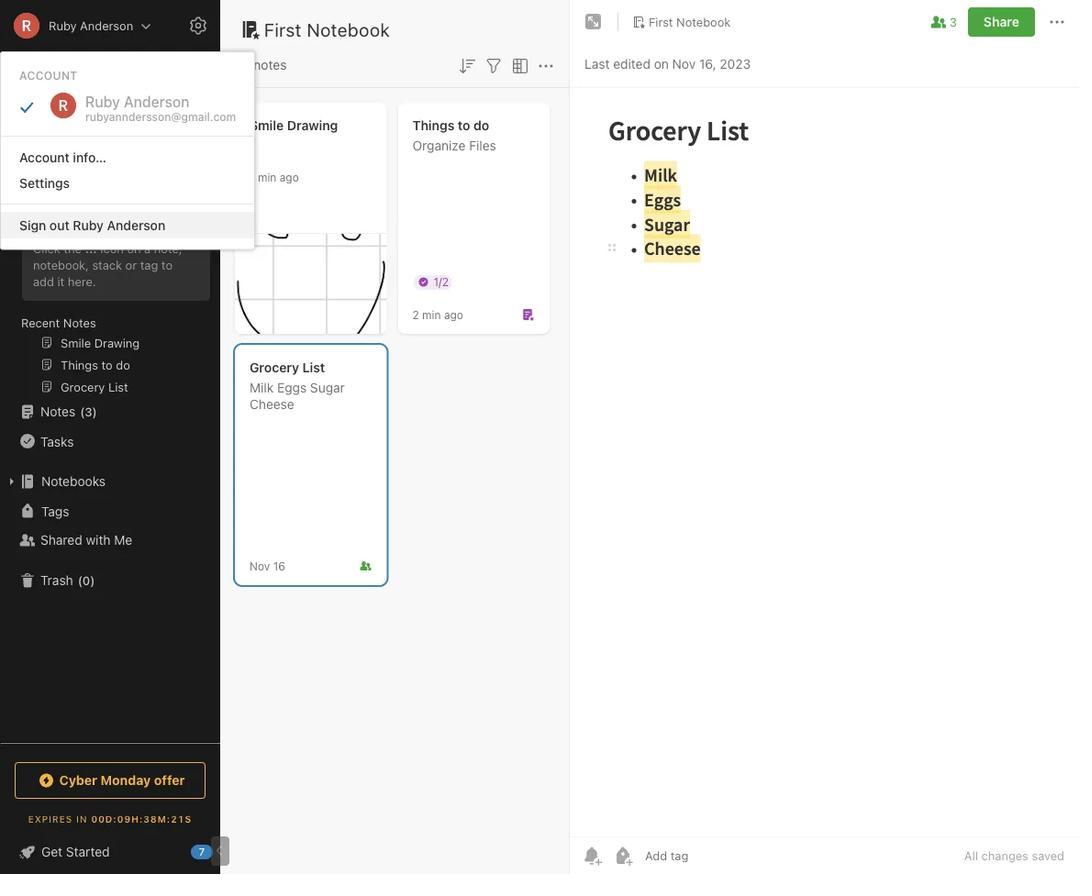 Task type: describe. For each thing, give the bounding box(es) containing it.
nov inside note window element
[[672, 56, 696, 72]]

on inside note window element
[[654, 56, 669, 72]]

Help and Learning task checklist field
[[0, 838, 220, 867]]

settings image
[[187, 15, 209, 37]]

do
[[474, 118, 489, 133]]

thumbnail image
[[235, 234, 387, 334]]

last edited on nov 16, 2023
[[585, 56, 751, 72]]

add tag image
[[612, 845, 634, 867]]

Account field
[[0, 7, 152, 44]]

stack
[[92, 258, 122, 272]]

1 horizontal spatial more actions field
[[1046, 7, 1068, 37]]

ruby inside field
[[49, 19, 77, 33]]

all
[[965, 849, 978, 863]]

add filters image
[[483, 55, 505, 77]]

1 vertical spatial notes
[[40, 404, 75, 419]]

get
[[41, 845, 62, 860]]

offer
[[154, 773, 185, 788]]

shortcut
[[113, 220, 162, 234]]

eggs
[[277, 380, 307, 396]]

( for trash
[[78, 574, 82, 588]]

first notebook inside note list "element"
[[264, 18, 390, 40]]

saved
[[1032, 849, 1065, 863]]

settings
[[19, 176, 70, 191]]

tag
[[140, 258, 158, 272]]

cyber monday offer
[[59, 773, 185, 788]]

here.
[[68, 274, 96, 288]]

more actions image for the left more actions field
[[535, 55, 557, 77]]

info…
[[73, 150, 107, 165]]

edited
[[613, 56, 651, 72]]

add a reminder image
[[581, 845, 603, 867]]

grocery
[[250, 360, 299, 375]]

shortcuts
[[41, 181, 99, 196]]

tree containing home
[[0, 144, 220, 743]]

3 for 3
[[950, 15, 957, 29]]

grocery list milk eggs sugar cheese
[[250, 360, 345, 412]]

on inside icon on a note, notebook, stack or tag to add it here.
[[127, 241, 141, 255]]

things
[[413, 118, 455, 133]]

ago for 2 min ago
[[444, 308, 463, 321]]

milk
[[250, 380, 274, 396]]

your
[[59, 220, 84, 234]]

Sort options field
[[456, 53, 478, 77]]

expand note image
[[583, 11, 605, 33]]

files
[[469, 138, 496, 153]]

home
[[40, 151, 75, 166]]

shared
[[40, 533, 82, 548]]

Search text field
[[24, 53, 196, 86]]

dropdown list menu
[[1, 128, 254, 238]]

to inside icon on a note, notebook, stack or tag to add it here.
[[161, 258, 173, 272]]

min for 2
[[422, 308, 441, 321]]

2
[[413, 308, 419, 321]]

first
[[87, 220, 110, 234]]

icon
[[100, 241, 124, 255]]

00d:09h:38m:21s
[[91, 814, 192, 825]]

expires in 00d:09h:38m:21s
[[28, 814, 192, 825]]

cyber monday offer button
[[15, 763, 206, 799]]

) for trash
[[90, 574, 95, 588]]

3 inside notes ( 3 )
[[85, 405, 92, 419]]

get started
[[41, 845, 110, 860]]

or
[[125, 258, 137, 272]]

settings link
[[1, 170, 254, 196]]

2 min ago
[[413, 308, 463, 321]]

sign out ruby anderson
[[19, 218, 165, 233]]

account for account info…
[[19, 150, 70, 165]]

started
[[66, 845, 110, 860]]

a
[[144, 241, 151, 255]]

first notebook inside "button"
[[649, 15, 731, 29]]

tasks
[[40, 434, 74, 449]]

7
[[199, 847, 205, 859]]

cheese
[[250, 397, 294, 412]]

tags
[[41, 504, 69, 519]]

new button
[[11, 96, 209, 129]]

3 button
[[928, 11, 957, 33]]

1
[[250, 171, 255, 184]]

account for account
[[19, 69, 78, 82]]

0 vertical spatial notes
[[63, 316, 96, 329]]

with
[[86, 533, 111, 548]]

more actions image for more actions field to the right
[[1046, 11, 1068, 33]]

tags button
[[0, 497, 219, 526]]

Note Editor text field
[[570, 88, 1079, 837]]

shared with me link
[[0, 526, 219, 555]]

min for 1
[[258, 171, 277, 184]]

smile drawing
[[250, 118, 338, 133]]

note,
[[154, 241, 182, 255]]

1/2
[[434, 275, 449, 288]]

icon on a note, notebook, stack or tag to add it here.
[[33, 241, 182, 288]]

click
[[33, 241, 60, 255]]

click the ...
[[33, 241, 97, 255]]

expires
[[28, 814, 73, 825]]

( for notes
[[80, 405, 85, 419]]

trash ( 0 )
[[40, 573, 95, 588]]

list
[[303, 360, 325, 375]]



Task type: vqa. For each thing, say whether or not it's contained in the screenshot.
Edit search IMAGE at the top of the page
no



Task type: locate. For each thing, give the bounding box(es) containing it.
0 vertical spatial (
[[80, 405, 85, 419]]

0 horizontal spatial 3
[[85, 405, 92, 419]]

expand notebooks image
[[5, 475, 19, 489]]

on left a
[[127, 241, 141, 255]]

2 account from the top
[[19, 150, 70, 165]]

more actions image
[[1046, 11, 1068, 33], [535, 55, 557, 77]]

account info…
[[19, 150, 107, 165]]

notes right recent
[[63, 316, 96, 329]]

0 vertical spatial 3
[[950, 15, 957, 29]]

2023
[[720, 56, 751, 72]]

1 vertical spatial ruby
[[73, 218, 104, 233]]

home link
[[0, 144, 220, 173]]

1 vertical spatial min
[[422, 308, 441, 321]]

ruby inside dropdown list menu
[[73, 218, 104, 233]]

2 vertical spatial 3
[[85, 405, 92, 419]]

0 horizontal spatial ago
[[280, 171, 299, 184]]

notebook,
[[33, 258, 89, 272]]

account up settings
[[19, 150, 70, 165]]

account up new
[[19, 69, 78, 82]]

1 horizontal spatial nov
[[672, 56, 696, 72]]

0 horizontal spatial to
[[161, 258, 173, 272]]

0
[[82, 574, 90, 588]]

anderson up a
[[107, 218, 165, 233]]

account
[[19, 69, 78, 82], [19, 150, 70, 165]]

things to do organize files
[[413, 118, 496, 153]]

)
[[92, 405, 97, 419], [90, 574, 95, 588]]

add
[[33, 220, 56, 234]]

0 vertical spatial anderson
[[80, 19, 133, 33]]

cyber
[[59, 773, 97, 788]]

1 horizontal spatial min
[[422, 308, 441, 321]]

0 horizontal spatial more actions image
[[535, 55, 557, 77]]

1 vertical spatial more actions image
[[535, 55, 557, 77]]

all changes saved
[[965, 849, 1065, 863]]

1 horizontal spatial on
[[654, 56, 669, 72]]

0 vertical spatial ago
[[280, 171, 299, 184]]

) right trash
[[90, 574, 95, 588]]

note window element
[[570, 0, 1079, 875]]

3 inside "button"
[[950, 15, 957, 29]]

) inside 'trash ( 0 )'
[[90, 574, 95, 588]]

0 vertical spatial ruby
[[49, 19, 77, 33]]

to inside things to do organize files
[[458, 118, 470, 133]]

nov left 16,
[[672, 56, 696, 72]]

shortcuts button
[[0, 173, 219, 203]]

to
[[458, 118, 470, 133], [161, 258, 173, 272]]

...
[[85, 241, 97, 255]]

first notebook up 16,
[[649, 15, 731, 29]]

0 horizontal spatial notebook
[[307, 18, 390, 40]]

1 vertical spatial anderson
[[107, 218, 165, 233]]

ago right 1
[[280, 171, 299, 184]]

nov 16
[[250, 560, 285, 573]]

1 account from the top
[[19, 69, 78, 82]]

( up tasks button
[[80, 405, 85, 419]]

0 horizontal spatial first notebook
[[264, 18, 390, 40]]

nov inside note list "element"
[[250, 560, 270, 573]]

changes
[[982, 849, 1029, 863]]

2 horizontal spatial 3
[[950, 15, 957, 29]]

0 vertical spatial to
[[458, 118, 470, 133]]

1 horizontal spatial ago
[[444, 308, 463, 321]]

3
[[950, 15, 957, 29], [242, 57, 250, 73], [85, 405, 92, 419]]

notes
[[254, 57, 287, 73]]

account inside the account info… 'link'
[[19, 150, 70, 165]]

trash
[[40, 573, 73, 588]]

first inside "button"
[[649, 15, 673, 29]]

0 vertical spatial more actions field
[[1046, 7, 1068, 37]]

ruby anderson
[[49, 19, 133, 33]]

click to collapse image
[[213, 841, 227, 863]]

first up last edited on nov 16, 2023 at the right of the page
[[649, 15, 673, 29]]

organize
[[413, 138, 466, 153]]

recent
[[21, 316, 60, 329]]

) for notes
[[92, 405, 97, 419]]

last
[[585, 56, 610, 72]]

0 vertical spatial )
[[92, 405, 97, 419]]

anderson up search 'text box'
[[80, 19, 133, 33]]

1 vertical spatial to
[[161, 258, 173, 272]]

anderson
[[80, 19, 133, 33], [107, 218, 165, 233]]

1 vertical spatial account
[[19, 150, 70, 165]]

notebooks link
[[0, 467, 219, 497]]

shared with me
[[40, 533, 132, 548]]

) up tasks button
[[92, 405, 97, 419]]

1 horizontal spatial more actions image
[[1046, 11, 1068, 33]]

Add tag field
[[643, 849, 781, 864]]

More actions field
[[1046, 7, 1068, 37], [535, 53, 557, 77]]

share button
[[968, 7, 1035, 37]]

notebooks
[[41, 474, 106, 489]]

min right 1
[[258, 171, 277, 184]]

1 horizontal spatial notebook
[[677, 15, 731, 29]]

anderson inside field
[[80, 19, 133, 33]]

out
[[50, 218, 69, 233]]

nov
[[672, 56, 696, 72], [250, 560, 270, 573]]

1 vertical spatial ago
[[444, 308, 463, 321]]

min
[[258, 171, 277, 184], [422, 308, 441, 321]]

more actions image right the view options field
[[535, 55, 557, 77]]

0 horizontal spatial on
[[127, 241, 141, 255]]

( right trash
[[78, 574, 82, 588]]

min right 2
[[422, 308, 441, 321]]

add
[[33, 274, 54, 288]]

) inside notes ( 3 )
[[92, 405, 97, 419]]

0 vertical spatial nov
[[672, 56, 696, 72]]

tasks button
[[0, 427, 219, 456]]

View options field
[[505, 53, 531, 77]]

None search field
[[24, 53, 196, 86]]

first notebook up notes
[[264, 18, 390, 40]]

( inside notes ( 3 )
[[80, 405, 85, 419]]

notes
[[63, 316, 96, 329], [40, 404, 75, 419]]

notebook inside "button"
[[677, 15, 731, 29]]

the
[[64, 241, 82, 255]]

nov left the 16 on the left bottom of the page
[[250, 560, 270, 573]]

sign out ruby anderson link
[[1, 212, 254, 238]]

Add filters field
[[483, 53, 505, 77]]

share
[[984, 14, 1020, 29]]

add your first shortcut
[[33, 220, 162, 234]]

sign
[[19, 218, 46, 233]]

first up notes
[[264, 18, 302, 40]]

0 horizontal spatial more actions field
[[535, 53, 557, 77]]

note list element
[[220, 0, 570, 875]]

3 inside note list "element"
[[242, 57, 250, 73]]

ago down "1/2"
[[444, 308, 463, 321]]

me
[[114, 533, 132, 548]]

1 vertical spatial 3
[[242, 57, 250, 73]]

sugar
[[310, 380, 345, 396]]

new
[[40, 105, 67, 120]]

it
[[57, 274, 65, 288]]

to left do
[[458, 118, 470, 133]]

1 horizontal spatial first
[[649, 15, 673, 29]]

ago for 1 min ago
[[280, 171, 299, 184]]

account info… link
[[1, 144, 254, 170]]

ruby up ...
[[73, 218, 104, 233]]

1 vertical spatial more actions field
[[535, 53, 557, 77]]

first notebook button
[[626, 9, 737, 35]]

drawing
[[287, 118, 338, 133]]

0 horizontal spatial min
[[258, 171, 277, 184]]

1 vertical spatial nov
[[250, 560, 270, 573]]

more actions image right share button
[[1046, 11, 1068, 33]]

1 vertical spatial )
[[90, 574, 95, 588]]

anderson inside dropdown list menu
[[107, 218, 165, 233]]

more actions field right the view options field
[[535, 53, 557, 77]]

notes ( 3 )
[[40, 404, 97, 419]]

3 left the share
[[950, 15, 957, 29]]

on right the edited
[[654, 56, 669, 72]]

first notebook
[[649, 15, 731, 29], [264, 18, 390, 40]]

group containing add your first shortcut
[[0, 203, 219, 405]]

first
[[649, 15, 673, 29], [264, 18, 302, 40]]

notebook inside note list "element"
[[307, 18, 390, 40]]

1 vertical spatial on
[[127, 241, 141, 255]]

more actions field right share button
[[1046, 7, 1068, 37]]

notes up tasks
[[40, 404, 75, 419]]

1 min ago
[[250, 171, 299, 184]]

in
[[76, 814, 88, 825]]

1 horizontal spatial 3
[[242, 57, 250, 73]]

ruby up search 'text box'
[[49, 19, 77, 33]]

1 vertical spatial (
[[78, 574, 82, 588]]

0 horizontal spatial nov
[[250, 560, 270, 573]]

group
[[0, 203, 219, 405]]

0 vertical spatial more actions image
[[1046, 11, 1068, 33]]

( inside 'trash ( 0 )'
[[78, 574, 82, 588]]

monday
[[101, 773, 151, 788]]

1 horizontal spatial to
[[458, 118, 470, 133]]

0 vertical spatial on
[[654, 56, 669, 72]]

smile
[[250, 118, 284, 133]]

16
[[273, 560, 285, 573]]

tree
[[0, 144, 220, 743]]

3 left notes
[[242, 57, 250, 73]]

3 notes
[[242, 57, 287, 73]]

0 vertical spatial min
[[258, 171, 277, 184]]

16,
[[699, 56, 716, 72]]

first inside note list "element"
[[264, 18, 302, 40]]

to down note,
[[161, 258, 173, 272]]

1 horizontal spatial first notebook
[[649, 15, 731, 29]]

ago
[[280, 171, 299, 184], [444, 308, 463, 321]]

0 horizontal spatial first
[[264, 18, 302, 40]]

recent notes
[[21, 316, 96, 329]]

3 up tasks button
[[85, 405, 92, 419]]

3 for 3 notes
[[242, 57, 250, 73]]

0 vertical spatial account
[[19, 69, 78, 82]]



